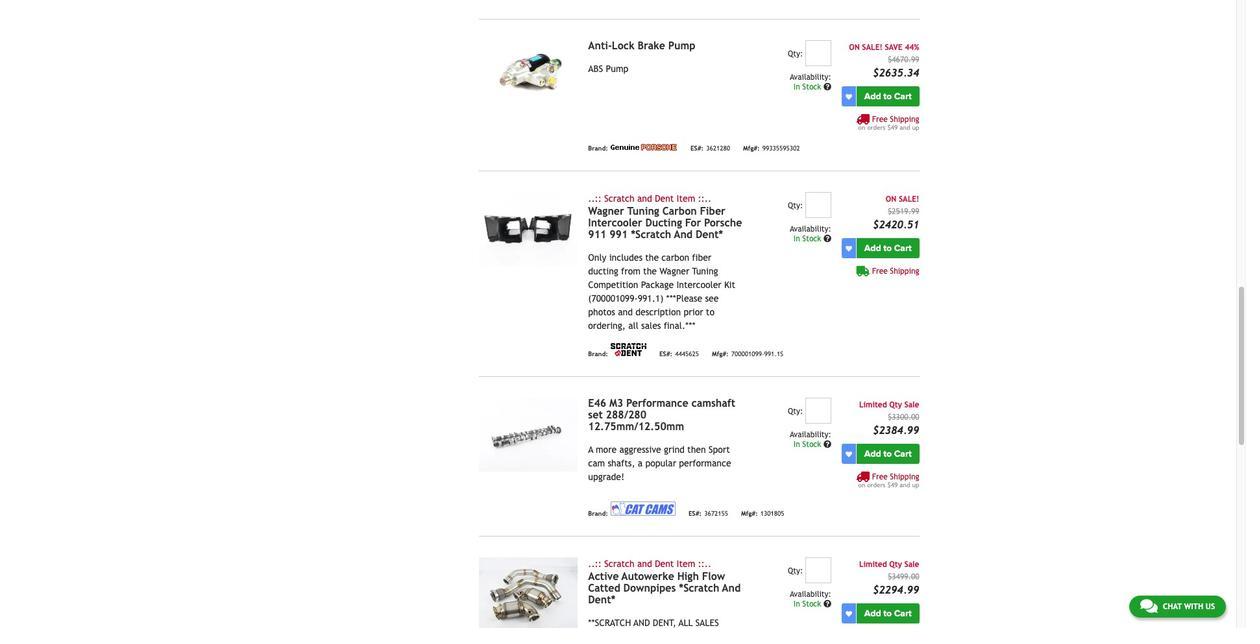 Task type: describe. For each thing, give the bounding box(es) containing it.
limited qty sale $3499.00 $2294.99
[[860, 560, 920, 597]]

*scratch inside scratch and dent item active autowerke high flow catted downpipes *scratch and dent*
[[679, 582, 720, 595]]

(700001099-
[[588, 294, 638, 304]]

set
[[588, 409, 603, 421]]

qty: for $2420.51
[[788, 201, 803, 210]]

99335595302
[[763, 145, 800, 152]]

item for carbon
[[677, 194, 695, 204]]

lock
[[612, 40, 635, 52]]

$2384.99
[[873, 425, 920, 437]]

downpipes
[[624, 582, 676, 595]]

fiber
[[700, 205, 726, 218]]

scratch and dent item wagner tuning carbon fiber intercooler ducting for porsche 911 991 *scratch and dent*
[[588, 194, 742, 241]]

ordering,
[[588, 321, 626, 331]]

991
[[610, 229, 628, 241]]

sale for $2294.99
[[905, 560, 920, 569]]

cart for $2420.51
[[894, 243, 912, 254]]

mfg#: 1301805
[[741, 510, 785, 517]]

44%
[[905, 43, 920, 52]]

shafts,
[[608, 458, 635, 469]]

to for 44%
[[884, 91, 892, 102]]

question circle image for $2384.99
[[824, 441, 832, 449]]

chat
[[1163, 602, 1182, 612]]

add for $2384.99
[[865, 449, 881, 460]]

dent for tuning
[[655, 194, 674, 204]]

brake
[[638, 40, 665, 52]]

aggressive
[[620, 445, 661, 455]]

add to cart button for $2635.34
[[857, 86, 920, 107]]

camshaft
[[692, 397, 736, 410]]

anti-lock brake pump
[[588, 40, 696, 52]]

limited for $2384.99
[[860, 401, 887, 410]]

tuning inside scratch and dent item wagner tuning carbon fiber intercooler ducting for porsche 911 991 *scratch and dent*
[[628, 205, 660, 218]]

sport
[[709, 445, 730, 455]]

wagner inside scratch and dent item wagner tuning carbon fiber intercooler ducting for porsche 911 991 *scratch and dent*
[[588, 205, 624, 218]]

add for $2420.51
[[865, 243, 881, 254]]

from
[[621, 266, 641, 277]]

$49 for $2635.34
[[888, 124, 898, 131]]

cart for $2635.34
[[894, 91, 912, 102]]

wagner inside "only includes the carbon fiber ducting from the wagner tuning competition package intercooler kit (700001099-991.1) ***please see photos and description prior to ordering, all sales final.***"
[[660, 266, 690, 277]]

cat cams - corporate logo image
[[611, 502, 676, 516]]

scratch and dent item active autowerke high flow catted downpipes *scratch and dent*
[[588, 559, 741, 607]]

es#3621280 - 99335595302 - anti-lock brake pump - abs pump - genuine porsche - porsche image
[[479, 40, 578, 114]]

e46
[[588, 397, 606, 410]]

package
[[641, 280, 674, 290]]

active
[[588, 571, 619, 583]]

to for $3300.00
[[884, 449, 892, 460]]

es#: 3621280
[[691, 145, 730, 152]]

final.***
[[664, 321, 696, 331]]

991.1)
[[638, 294, 664, 304]]

grind
[[664, 445, 685, 455]]

add to cart button for $2420.51
[[857, 238, 920, 259]]

kit
[[725, 280, 736, 290]]

carbon
[[662, 253, 690, 263]]

3 question circle image from the top
[[824, 601, 832, 608]]

to down $2294.99
[[884, 608, 892, 619]]

limited for $2294.99
[[860, 560, 887, 569]]

stock for $2635.34
[[803, 83, 821, 92]]

up for $2384.99
[[912, 482, 920, 489]]

more
[[596, 445, 617, 455]]

for
[[685, 217, 701, 229]]

add to wish list image for $2294.99
[[846, 611, 852, 617]]

catted
[[588, 582, 621, 595]]

4445625
[[675, 351, 699, 358]]

dent* inside scratch and dent item active autowerke high flow catted downpipes *scratch and dent*
[[588, 594, 616, 607]]

porsche
[[704, 217, 742, 229]]

qty for $2384.99
[[890, 401, 902, 410]]

2 shipping from the top
[[890, 267, 920, 276]]

on for $2384.99
[[859, 482, 866, 489]]

in for $2635.34
[[794, 83, 800, 92]]

dent for autowerke
[[655, 559, 674, 569]]

free shipping on orders $49 and up for $2635.34
[[859, 115, 920, 131]]

in for $2420.51
[[794, 235, 800, 244]]

shipping for $2384.99
[[890, 473, 920, 482]]

only
[[588, 253, 607, 263]]

es#: for pump
[[691, 145, 704, 152]]

dent* inside scratch and dent item wagner tuning carbon fiber intercooler ducting for porsche 911 991 *scratch and dent*
[[696, 229, 723, 241]]

$4670.99
[[888, 55, 920, 64]]

3621280
[[707, 145, 730, 152]]

sale for $2384.99
[[905, 401, 920, 410]]

$3300.00
[[888, 413, 920, 422]]

on sale!                         save 44% $4670.99 $2635.34
[[849, 43, 920, 79]]

prior
[[684, 307, 704, 318]]

chat with us
[[1163, 602, 1215, 612]]

in for $2384.99
[[794, 440, 800, 449]]

abs pump
[[588, 64, 629, 74]]

photos
[[588, 307, 615, 318]]

free shipping on orders $49 and up for $2384.99
[[859, 473, 920, 489]]

item for high
[[677, 559, 695, 569]]

mfg#: for e46 m3 performance camshaft set 288/280 12.75mm/12.50mm
[[741, 510, 758, 517]]

$2519.99
[[888, 207, 920, 216]]

a
[[588, 445, 594, 455]]

e46 m3 performance camshaft set 288/280 12.75mm/12.50mm link
[[588, 397, 736, 433]]

add to cart for $2384.99
[[865, 449, 912, 460]]

*scratch inside scratch and dent item wagner tuning carbon fiber intercooler ducting for porsche 911 991 *scratch and dent*
[[631, 229, 672, 241]]

a
[[638, 458, 643, 469]]

1 vertical spatial es#:
[[660, 351, 673, 358]]

flow
[[702, 571, 725, 583]]

sale! for $2420.51
[[899, 195, 920, 204]]

up for $2635.34
[[912, 124, 920, 131]]

scratch for active
[[604, 559, 635, 569]]

fiber
[[692, 253, 712, 263]]

availability: for $2420.51
[[790, 225, 832, 234]]

us
[[1206, 602, 1215, 612]]

1 vertical spatial mfg#:
[[712, 351, 729, 358]]

add to cart for $2635.34
[[865, 91, 912, 102]]

then
[[688, 445, 706, 455]]

991.1s
[[764, 351, 784, 358]]

and down $2384.99
[[900, 482, 911, 489]]

question circle image
[[824, 83, 832, 91]]

add to wish list image for $2420.51
[[846, 245, 852, 252]]

$2294.99
[[873, 584, 920, 597]]

qty: for $2384.99
[[788, 407, 803, 416]]

to inside "only includes the carbon fiber ducting from the wagner tuning competition package intercooler kit (700001099-991.1) ***please see photos and description prior to ordering, all sales final.***"
[[706, 307, 715, 318]]

and down $2635.34
[[900, 124, 911, 131]]

$3499.00
[[888, 573, 920, 582]]

1301805
[[761, 510, 785, 517]]

competition
[[588, 280, 639, 290]]

m3
[[610, 397, 623, 410]]

es#: 3672155
[[689, 510, 728, 517]]

performance
[[679, 458, 731, 469]]

anti-
[[588, 40, 612, 52]]

***please
[[666, 294, 703, 304]]



Task type: vqa. For each thing, say whether or not it's contained in the screenshot.
search 'image'
no



Task type: locate. For each thing, give the bounding box(es) containing it.
chat with us link
[[1130, 596, 1226, 618]]

3 in from the top
[[794, 440, 800, 449]]

1 free from the top
[[872, 115, 888, 124]]

0 vertical spatial orders
[[867, 124, 886, 131]]

to for $2420.51
[[884, 243, 892, 254]]

es#: left 3621280
[[691, 145, 704, 152]]

700001099-
[[731, 351, 765, 358]]

4 qty: from the top
[[788, 567, 803, 576]]

brand: down ordering,
[[588, 351, 608, 358]]

intercooler up includes
[[588, 217, 642, 229]]

add to wish list image for $2635.34
[[846, 93, 852, 100]]

genuine porsche - corporate logo image
[[611, 144, 678, 151]]

0 vertical spatial sale!
[[862, 43, 883, 52]]

sale! up $2519.99
[[899, 195, 920, 204]]

4 add to cart button from the top
[[857, 604, 920, 624]]

1 add to wish list image from the top
[[846, 245, 852, 252]]

save
[[885, 43, 903, 52]]

2 orders from the top
[[867, 482, 886, 489]]

shipping
[[890, 115, 920, 124], [890, 267, 920, 276], [890, 473, 920, 482]]

add to cart button up free shipping
[[857, 238, 920, 259]]

4 availability: from the top
[[790, 590, 832, 599]]

3 add from the top
[[865, 449, 881, 460]]

1 horizontal spatial and
[[722, 582, 741, 595]]

add to cart for $2420.51
[[865, 243, 912, 254]]

es#3672155 - 1301805 - e46 m3 performance camshaft set 288/280 12.75mm/12.50mm - a more aggressive grind then sport cam shafts, a popular performance upgrade! - cat cams - bmw image
[[479, 398, 578, 472]]

2 vertical spatial free
[[872, 473, 888, 482]]

2 vertical spatial es#:
[[689, 510, 702, 517]]

1 vertical spatial sale!
[[899, 195, 920, 204]]

0 vertical spatial and
[[674, 229, 693, 241]]

wagner up 911
[[588, 205, 624, 218]]

2 $49 from the top
[[888, 482, 898, 489]]

anti-lock brake pump link
[[588, 40, 696, 52]]

to down see
[[706, 307, 715, 318]]

add for $2294.99
[[865, 608, 881, 619]]

0 vertical spatial on
[[849, 43, 860, 52]]

add up free shipping
[[865, 243, 881, 254]]

add down $2384.99
[[865, 449, 881, 460]]

wagner tuning carbon fiber intercooler ducting for porsche 911 991 *scratch and dent* link
[[588, 205, 742, 241]]

sale!
[[862, 43, 883, 52], [899, 195, 920, 204]]

1 horizontal spatial sale!
[[899, 195, 920, 204]]

tuning inside "only includes the carbon fiber ducting from the wagner tuning competition package intercooler kit (700001099-991.1) ***please see photos and description prior to ordering, all sales final.***"
[[692, 266, 718, 277]]

0 vertical spatial wagner
[[588, 205, 624, 218]]

mfg#: left 1301805
[[741, 510, 758, 517]]

scratch inside scratch and dent item wagner tuning carbon fiber intercooler ducting for porsche 911 991 *scratch and dent*
[[604, 194, 635, 204]]

and inside scratch and dent item wagner tuning carbon fiber intercooler ducting for porsche 911 991 *scratch and dent*
[[674, 229, 693, 241]]

add to wish list image for $2384.99
[[846, 451, 852, 458]]

1 add from the top
[[865, 91, 881, 102]]

1 free shipping on orders $49 and up from the top
[[859, 115, 920, 131]]

2 vertical spatial brand:
[[588, 510, 608, 517]]

0 vertical spatial brand:
[[588, 145, 608, 152]]

2 question circle image from the top
[[824, 441, 832, 449]]

autowerke
[[622, 571, 674, 583]]

all
[[629, 321, 639, 331]]

0 vertical spatial up
[[912, 124, 920, 131]]

pump right abs
[[606, 64, 629, 74]]

sale! left save
[[862, 43, 883, 52]]

dent up carbon
[[655, 194, 674, 204]]

*scratch right downpipes
[[679, 582, 720, 595]]

item up high
[[677, 559, 695, 569]]

tuning up 991
[[628, 205, 660, 218]]

performance
[[627, 397, 689, 410]]

qty for $2294.99
[[890, 560, 902, 569]]

question circle image
[[824, 235, 832, 243], [824, 441, 832, 449], [824, 601, 832, 608]]

3 brand: from the top
[[588, 510, 608, 517]]

1 brand: from the top
[[588, 145, 608, 152]]

shipping down $2635.34
[[890, 115, 920, 124]]

1 vertical spatial item
[[677, 559, 695, 569]]

1 cart from the top
[[894, 91, 912, 102]]

2 stock from the top
[[803, 235, 821, 244]]

availability: for $2635.34
[[790, 73, 832, 82]]

up down $2384.99
[[912, 482, 920, 489]]

add to cart button
[[857, 86, 920, 107], [857, 238, 920, 259], [857, 444, 920, 464], [857, 604, 920, 624]]

orders down $2384.99
[[867, 482, 886, 489]]

with
[[1185, 602, 1204, 612]]

and
[[674, 229, 693, 241], [722, 582, 741, 595]]

and
[[900, 124, 911, 131], [637, 194, 652, 204], [618, 307, 633, 318], [900, 482, 911, 489], [637, 559, 652, 569]]

availability: for $2384.99
[[790, 431, 832, 440]]

1 vertical spatial pump
[[606, 64, 629, 74]]

es#4445625 - 700001099-991.1s - wagner tuning carbon fiber intercooler ducting for porsche 911 991 *scratch and dent* - only includes the carbon fiber ducting from the wagner tuning competition package intercooler kit (700001099-991.1) ***please see photos and description prior to ordering, all sales final.*** - scratch & dent - porsche image
[[479, 192, 578, 266]]

mfg#: 99335595302
[[743, 145, 800, 152]]

add to cart button down $2384.99
[[857, 444, 920, 464]]

popular
[[646, 458, 677, 469]]

add to cart button for $2384.99
[[857, 444, 920, 464]]

1 on from the top
[[859, 124, 866, 131]]

brand: left genuine porsche - corporate logo
[[588, 145, 608, 152]]

3 stock from the top
[[803, 440, 821, 449]]

free
[[872, 115, 888, 124], [872, 267, 888, 276], [872, 473, 888, 482]]

1 orders from the top
[[867, 124, 886, 131]]

1 item from the top
[[677, 194, 695, 204]]

dent up autowerke
[[655, 559, 674, 569]]

scratch & dent - corporate logo image
[[611, 344, 647, 357]]

1 vertical spatial free
[[872, 267, 888, 276]]

in stock
[[794, 83, 824, 92], [794, 235, 824, 244], [794, 440, 824, 449], [794, 600, 824, 609]]

None number field
[[806, 40, 832, 66], [806, 192, 832, 218], [806, 398, 832, 424], [806, 558, 832, 584], [806, 40, 832, 66], [806, 192, 832, 218], [806, 398, 832, 424], [806, 558, 832, 584]]

0 vertical spatial add to wish list image
[[846, 93, 852, 100]]

wagner
[[588, 205, 624, 218], [660, 266, 690, 277]]

1 in from the top
[[794, 83, 800, 92]]

brand: down upgrade!
[[588, 510, 608, 517]]

3 in stock from the top
[[794, 440, 824, 449]]

0 vertical spatial on
[[859, 124, 866, 131]]

3672155
[[705, 510, 728, 517]]

2 up from the top
[[912, 482, 920, 489]]

0 vertical spatial $49
[[888, 124, 898, 131]]

and inside "only includes the carbon fiber ducting from the wagner tuning competition package intercooler kit (700001099-991.1) ***please see photos and description prior to ordering, all sales final.***"
[[618, 307, 633, 318]]

high
[[678, 571, 699, 583]]

free shipping on orders $49 and up down $2635.34
[[859, 115, 920, 131]]

free shipping on orders $49 and up down $2384.99
[[859, 473, 920, 489]]

0 vertical spatial free
[[872, 115, 888, 124]]

limited qty sale $3300.00 $2384.99
[[860, 401, 920, 437]]

1 vertical spatial *scratch
[[679, 582, 720, 595]]

2 dent from the top
[[655, 559, 674, 569]]

on inside the on sale!                         save 44% $4670.99 $2635.34
[[849, 43, 860, 52]]

1 qty from the top
[[890, 401, 902, 410]]

question circle image for $2420.51
[[824, 235, 832, 243]]

3 availability: from the top
[[790, 431, 832, 440]]

2 sale from the top
[[905, 560, 920, 569]]

2 on from the top
[[859, 482, 866, 489]]

2 add to wish list image from the top
[[846, 611, 852, 617]]

3 cart from the top
[[894, 449, 912, 460]]

add to cart
[[865, 91, 912, 102], [865, 243, 912, 254], [865, 449, 912, 460], [865, 608, 912, 619]]

4 cart from the top
[[894, 608, 912, 619]]

on up $2519.99
[[886, 195, 897, 204]]

add down $2294.99
[[865, 608, 881, 619]]

*scratch
[[631, 229, 672, 241], [679, 582, 720, 595]]

2 free shipping on orders $49 and up from the top
[[859, 473, 920, 489]]

cart up free shipping
[[894, 243, 912, 254]]

up
[[912, 124, 920, 131], [912, 482, 920, 489]]

pump right brake
[[669, 40, 696, 52]]

add to wish list image
[[846, 93, 852, 100], [846, 451, 852, 458]]

on inside on sale! $2519.99 $2420.51
[[886, 195, 897, 204]]

0 vertical spatial free shipping on orders $49 and up
[[859, 115, 920, 131]]

0 vertical spatial mfg#:
[[743, 145, 760, 152]]

scratch up "active"
[[604, 559, 635, 569]]

2 scratch from the top
[[604, 559, 635, 569]]

mfg#: for anti-lock brake pump
[[743, 145, 760, 152]]

1 vertical spatial limited
[[860, 560, 887, 569]]

es#: 4445625
[[660, 351, 699, 358]]

sale! inside the on sale!                         save 44% $4670.99 $2635.34
[[862, 43, 883, 52]]

free for $2635.34
[[872, 115, 888, 124]]

0 horizontal spatial dent*
[[588, 594, 616, 607]]

0 vertical spatial *scratch
[[631, 229, 672, 241]]

dent inside scratch and dent item active autowerke high flow catted downpipes *scratch and dent*
[[655, 559, 674, 569]]

es#: left the 3672155
[[689, 510, 702, 517]]

on left save
[[849, 43, 860, 52]]

1 vertical spatial question circle image
[[824, 441, 832, 449]]

sale up $3499.00 at the right of page
[[905, 560, 920, 569]]

a more aggressive grind then sport cam shafts, a popular performance upgrade!
[[588, 445, 731, 482]]

1 add to cart from the top
[[865, 91, 912, 102]]

stock for $2384.99
[[803, 440, 821, 449]]

to down $2384.99
[[884, 449, 892, 460]]

abs
[[588, 64, 603, 74]]

item up carbon
[[677, 194, 695, 204]]

sale inside 'limited qty sale $3499.00 $2294.99'
[[905, 560, 920, 569]]

1 vertical spatial add to wish list image
[[846, 611, 852, 617]]

0 vertical spatial qty
[[890, 401, 902, 410]]

scratch
[[604, 194, 635, 204], [604, 559, 635, 569]]

2 item from the top
[[677, 559, 695, 569]]

cart down $2384.99
[[894, 449, 912, 460]]

0 horizontal spatial intercooler
[[588, 217, 642, 229]]

1 question circle image from the top
[[824, 235, 832, 243]]

1 vertical spatial on
[[886, 195, 897, 204]]

1 stock from the top
[[803, 83, 821, 92]]

add for $2635.34
[[865, 91, 881, 102]]

1 sale from the top
[[905, 401, 920, 410]]

1 vertical spatial sale
[[905, 560, 920, 569]]

4 in from the top
[[794, 600, 800, 609]]

shipping down the $2420.51
[[890, 267, 920, 276]]

add
[[865, 91, 881, 102], [865, 243, 881, 254], [865, 449, 881, 460], [865, 608, 881, 619]]

and inside scratch and dent item active autowerke high flow catted downpipes *scratch and dent*
[[722, 582, 741, 595]]

intercooler up see
[[677, 280, 722, 290]]

3 free from the top
[[872, 473, 888, 482]]

comments image
[[1141, 599, 1158, 614]]

$2635.34
[[873, 67, 920, 79]]

ducting
[[588, 266, 619, 277]]

2 qty from the top
[[890, 560, 902, 569]]

1 horizontal spatial on
[[886, 195, 897, 204]]

and down carbon
[[674, 229, 693, 241]]

$2420.51
[[873, 219, 920, 231]]

1 vertical spatial tuning
[[692, 266, 718, 277]]

in stock for $2635.34
[[794, 83, 824, 92]]

1 horizontal spatial tuning
[[692, 266, 718, 277]]

1 vertical spatial wagner
[[660, 266, 690, 277]]

on for $2635.34
[[849, 43, 860, 52]]

1 add to cart button from the top
[[857, 86, 920, 107]]

shipping for $2635.34
[[890, 115, 920, 124]]

2 cart from the top
[[894, 243, 912, 254]]

add to cart down $2384.99
[[865, 449, 912, 460]]

active autowerke high flow catted downpipes *scratch and dent* link
[[588, 571, 741, 607]]

scratch inside scratch and dent item active autowerke high flow catted downpipes *scratch and dent*
[[604, 559, 635, 569]]

2 free from the top
[[872, 267, 888, 276]]

dent* down "active"
[[588, 594, 616, 607]]

$49 down $2384.99
[[888, 482, 898, 489]]

add down $2635.34
[[865, 91, 881, 102]]

qty inside 'limited qty sale $3499.00 $2294.99'
[[890, 560, 902, 569]]

orders for $2384.99
[[867, 482, 886, 489]]

0 vertical spatial question circle image
[[824, 235, 832, 243]]

ducting
[[646, 217, 682, 229]]

0 horizontal spatial wagner
[[588, 205, 624, 218]]

on for $2635.34
[[859, 124, 866, 131]]

limited up $2384.99
[[860, 401, 887, 410]]

free down $2384.99
[[872, 473, 888, 482]]

stock for $2420.51
[[803, 235, 821, 244]]

0 horizontal spatial on
[[849, 43, 860, 52]]

wagner down carbon
[[660, 266, 690, 277]]

mfg#: 700001099-991.1s
[[712, 351, 784, 358]]

add to cart button down $2294.99
[[857, 604, 920, 624]]

1 vertical spatial dent*
[[588, 594, 616, 607]]

3 add to cart button from the top
[[857, 444, 920, 464]]

1 vertical spatial $49
[[888, 482, 898, 489]]

shipping down $2384.99
[[890, 473, 920, 482]]

$49 down $2635.34
[[888, 124, 898, 131]]

1 vertical spatial on
[[859, 482, 866, 489]]

add to cart button down $2635.34
[[857, 86, 920, 107]]

qty up $3499.00 at the right of page
[[890, 560, 902, 569]]

1 vertical spatial shipping
[[890, 267, 920, 276]]

288/280
[[606, 409, 647, 421]]

911
[[588, 229, 607, 241]]

0 vertical spatial add to wish list image
[[846, 245, 852, 252]]

4 add from the top
[[865, 608, 881, 619]]

1 shipping from the top
[[890, 115, 920, 124]]

2 add to cart button from the top
[[857, 238, 920, 259]]

in
[[794, 83, 800, 92], [794, 235, 800, 244], [794, 440, 800, 449], [794, 600, 800, 609]]

upgrade!
[[588, 472, 625, 482]]

up down $2635.34
[[912, 124, 920, 131]]

on sale! $2519.99 $2420.51
[[873, 195, 920, 231]]

0 vertical spatial the
[[646, 253, 659, 263]]

es#: left the 4445625
[[660, 351, 673, 358]]

0 vertical spatial limited
[[860, 401, 887, 410]]

qty inside limited qty sale $3300.00 $2384.99
[[890, 401, 902, 410]]

free down $2635.34
[[872, 115, 888, 124]]

2 add to cart from the top
[[865, 243, 912, 254]]

$49
[[888, 124, 898, 131], [888, 482, 898, 489]]

1 horizontal spatial intercooler
[[677, 280, 722, 290]]

limited
[[860, 401, 887, 410], [860, 560, 887, 569]]

0 vertical spatial dent*
[[696, 229, 723, 241]]

add to cart down $2294.99
[[865, 608, 912, 619]]

1 horizontal spatial pump
[[669, 40, 696, 52]]

add to cart up free shipping
[[865, 243, 912, 254]]

add to cart button for $2294.99
[[857, 604, 920, 624]]

1 vertical spatial the
[[643, 266, 657, 277]]

es#: for camshaft
[[689, 510, 702, 517]]

0 horizontal spatial tuning
[[628, 205, 660, 218]]

4 add to cart from the top
[[865, 608, 912, 619]]

free shipping
[[872, 267, 920, 276]]

0 horizontal spatial and
[[674, 229, 693, 241]]

1 vertical spatial up
[[912, 482, 920, 489]]

1 vertical spatial intercooler
[[677, 280, 722, 290]]

qty up $3300.00
[[890, 401, 902, 410]]

in stock for $2420.51
[[794, 235, 824, 244]]

the
[[646, 253, 659, 263], [643, 266, 657, 277]]

limited up $2294.99
[[860, 560, 887, 569]]

12.75mm/12.50mm
[[588, 421, 684, 433]]

0 vertical spatial scratch
[[604, 194, 635, 204]]

0 vertical spatial sale
[[905, 401, 920, 410]]

free down the $2420.51
[[872, 267, 888, 276]]

add to wish list image
[[846, 245, 852, 252], [846, 611, 852, 617]]

2 brand: from the top
[[588, 351, 608, 358]]

0 vertical spatial item
[[677, 194, 695, 204]]

on for $2420.51
[[886, 195, 897, 204]]

1 scratch from the top
[[604, 194, 635, 204]]

e46 m3 performance camshaft set 288/280 12.75mm/12.50mm
[[588, 397, 736, 433]]

2 vertical spatial mfg#:
[[741, 510, 758, 517]]

cart down $2294.99
[[894, 608, 912, 619]]

1 horizontal spatial wagner
[[660, 266, 690, 277]]

qty:
[[788, 49, 803, 59], [788, 201, 803, 210], [788, 407, 803, 416], [788, 567, 803, 576]]

intercooler inside scratch and dent item wagner tuning carbon fiber intercooler ducting for porsche 911 991 *scratch and dent*
[[588, 217, 642, 229]]

0 vertical spatial pump
[[669, 40, 696, 52]]

see
[[705, 294, 719, 304]]

3 qty: from the top
[[788, 407, 803, 416]]

4 stock from the top
[[803, 600, 821, 609]]

1 qty: from the top
[[788, 49, 803, 59]]

sale up $3300.00
[[905, 401, 920, 410]]

0 horizontal spatial *scratch
[[631, 229, 672, 241]]

0 horizontal spatial sale!
[[862, 43, 883, 52]]

1 vertical spatial brand:
[[588, 351, 608, 358]]

orders for $2635.34
[[867, 124, 886, 131]]

1 $49 from the top
[[888, 124, 898, 131]]

scratch for wagner
[[604, 194, 635, 204]]

1 horizontal spatial dent*
[[696, 229, 723, 241]]

1 in stock from the top
[[794, 83, 824, 92]]

includes
[[609, 253, 643, 263]]

0 vertical spatial es#:
[[691, 145, 704, 152]]

0 vertical spatial dent
[[655, 194, 674, 204]]

and right high
[[722, 582, 741, 595]]

limited inside 'limited qty sale $3499.00 $2294.99'
[[860, 560, 887, 569]]

tuning
[[628, 205, 660, 218], [692, 266, 718, 277]]

2 limited from the top
[[860, 560, 887, 569]]

intercooler inside "only includes the carbon fiber ducting from the wagner tuning competition package intercooler kit (700001099-991.1) ***please see photos and description prior to ordering, all sales final.***"
[[677, 280, 722, 290]]

3 shipping from the top
[[890, 473, 920, 482]]

and inside scratch and dent item active autowerke high flow catted downpipes *scratch and dent*
[[637, 559, 652, 569]]

to down $2635.34
[[884, 91, 892, 102]]

and up all in the bottom right of the page
[[618, 307, 633, 318]]

free for $2384.99
[[872, 473, 888, 482]]

0 vertical spatial shipping
[[890, 115, 920, 124]]

1 vertical spatial and
[[722, 582, 741, 595]]

the up package at the right of the page
[[643, 266, 657, 277]]

in stock for $2384.99
[[794, 440, 824, 449]]

to
[[884, 91, 892, 102], [884, 243, 892, 254], [706, 307, 715, 318], [884, 449, 892, 460], [884, 608, 892, 619]]

1 vertical spatial orders
[[867, 482, 886, 489]]

item inside scratch and dent item active autowerke high flow catted downpipes *scratch and dent*
[[677, 559, 695, 569]]

orders down $2635.34
[[867, 124, 886, 131]]

and up ducting
[[637, 194, 652, 204]]

1 vertical spatial add to wish list image
[[846, 451, 852, 458]]

1 up from the top
[[912, 124, 920, 131]]

and inside scratch and dent item wagner tuning carbon fiber intercooler ducting for porsche 911 991 *scratch and dent*
[[637, 194, 652, 204]]

cart for $2384.99
[[894, 449, 912, 460]]

2 in stock from the top
[[794, 235, 824, 244]]

mfg#:
[[743, 145, 760, 152], [712, 351, 729, 358], [741, 510, 758, 517]]

1 limited from the top
[[860, 401, 887, 410]]

brand: for anti-
[[588, 145, 608, 152]]

1 vertical spatial dent
[[655, 559, 674, 569]]

cart for $2294.99
[[894, 608, 912, 619]]

1 vertical spatial free shipping on orders $49 and up
[[859, 473, 920, 489]]

2 add to wish list image from the top
[[846, 451, 852, 458]]

2 availability: from the top
[[790, 225, 832, 234]]

dent inside scratch and dent item wagner tuning carbon fiber intercooler ducting for porsche 911 991 *scratch and dent*
[[655, 194, 674, 204]]

description
[[636, 307, 681, 318]]

add to cart for $2294.99
[[865, 608, 912, 619]]

carbon
[[663, 205, 697, 218]]

only includes the carbon fiber ducting from the wagner tuning competition package intercooler kit (700001099-991.1) ***please see photos and description prior to ordering, all sales final.***
[[588, 253, 736, 331]]

2 vertical spatial question circle image
[[824, 601, 832, 608]]

4 in stock from the top
[[794, 600, 824, 609]]

brand: for e46
[[588, 510, 608, 517]]

0 vertical spatial tuning
[[628, 205, 660, 218]]

1 dent from the top
[[655, 194, 674, 204]]

and up autowerke
[[637, 559, 652, 569]]

item inside scratch and dent item wagner tuning carbon fiber intercooler ducting for porsche 911 991 *scratch and dent*
[[677, 194, 695, 204]]

limited inside limited qty sale $3300.00 $2384.99
[[860, 401, 887, 410]]

1 vertical spatial qty
[[890, 560, 902, 569]]

$49 for $2384.99
[[888, 482, 898, 489]]

add to cart down $2635.34
[[865, 91, 912, 102]]

the left carbon
[[646, 253, 659, 263]]

on
[[859, 124, 866, 131], [859, 482, 866, 489]]

to up free shipping
[[884, 243, 892, 254]]

stock
[[803, 83, 821, 92], [803, 235, 821, 244], [803, 440, 821, 449], [803, 600, 821, 609]]

2 in from the top
[[794, 235, 800, 244]]

*scratch right 991
[[631, 229, 672, 241]]

tuning down fiber
[[692, 266, 718, 277]]

availability:
[[790, 73, 832, 82], [790, 225, 832, 234], [790, 431, 832, 440], [790, 590, 832, 599]]

qty
[[890, 401, 902, 410], [890, 560, 902, 569]]

sales
[[641, 321, 661, 331]]

0 horizontal spatial pump
[[606, 64, 629, 74]]

qty: for $2635.34
[[788, 49, 803, 59]]

mfg#: left 99335595302
[[743, 145, 760, 152]]

cart down $2635.34
[[894, 91, 912, 102]]

dent* down fiber
[[696, 229, 723, 241]]

sale! for $2635.34
[[862, 43, 883, 52]]

sale! inside on sale! $2519.99 $2420.51
[[899, 195, 920, 204]]

es#4608757 - sd11-063 - active autowerke high flow catted downpipes *scratch and dent* - **scratch and dent, all sales final!**

see damage in photos - this product has cosmetic dents in it. - scratch & dent - bmw image
[[479, 558, 578, 628]]

2 vertical spatial shipping
[[890, 473, 920, 482]]

2 qty: from the top
[[788, 201, 803, 210]]

0 vertical spatial intercooler
[[588, 217, 642, 229]]

1 vertical spatial scratch
[[604, 559, 635, 569]]

1 add to wish list image from the top
[[846, 93, 852, 100]]

3 add to cart from the top
[[865, 449, 912, 460]]

2 add from the top
[[865, 243, 881, 254]]

sale inside limited qty sale $3300.00 $2384.99
[[905, 401, 920, 410]]

cam
[[588, 458, 605, 469]]

scratch up 991
[[604, 194, 635, 204]]

1 horizontal spatial *scratch
[[679, 582, 720, 595]]

mfg#: left 700001099-
[[712, 351, 729, 358]]

1 availability: from the top
[[790, 73, 832, 82]]



